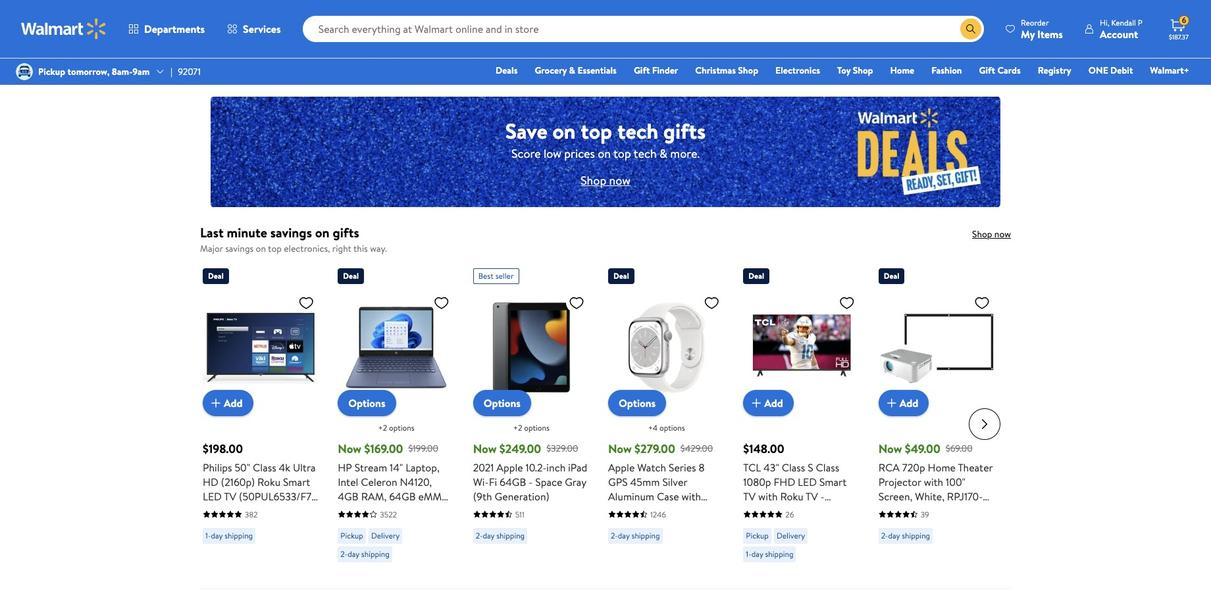 Task type: vqa. For each thing, say whether or not it's contained in the screenshot.
Free corresponding to $47.94
no



Task type: describe. For each thing, give the bounding box(es) containing it.
fashion link
[[926, 63, 968, 78]]

apple inside the now $249.00 $329.00 2021 apple 10.2-inch ipad wi-fi 64gb - space gray (9th generation)
[[497, 461, 523, 475]]

way.
[[370, 242, 387, 255]]

class for $198.00
[[253, 461, 276, 475]]

options for now $249.00
[[524, 422, 550, 434]]

tv inside the $198.00 philips 50" class 4k ultra hd (2160p) roku smart led tv (50pul6533/f7) (new)
[[224, 490, 236, 504]]

product group containing $148.00
[[743, 263, 860, 584]]

product group containing now $49.00
[[879, 263, 995, 584]]

$148.00
[[743, 441, 784, 457]]

deal for +4 options
[[613, 270, 629, 281]]

gift cards
[[979, 64, 1021, 77]]

+2 options for now $169.00
[[378, 422, 414, 434]]

day down 43s310r
[[752, 549, 763, 560]]

deal for $198.00
[[208, 270, 224, 281]]

streaming
[[943, 504, 989, 519]]

(new) inside the $198.00 philips 50" class 4k ultra hd (2160p) roku smart led tv (50pul6533/f7) (new)
[[203, 504, 230, 519]]

kendall
[[1111, 17, 1136, 28]]

2 horizontal spatial 1-
[[746, 549, 752, 560]]

delivery for 1-day shipping
[[777, 530, 805, 542]]

product group containing now $279.00
[[608, 263, 725, 584]]

|
[[171, 65, 173, 78]]

windows
[[363, 504, 404, 519]]

toy
[[837, 64, 851, 77]]

add to favorites list, 2021 apple 10.2-inch ipad wi-fi 64gb - space gray (9th generation) image
[[569, 295, 585, 311]]

add to favorites list, apple watch series 8 gps 45mm silver aluminum case with white sport band - m/l image
[[704, 295, 720, 311]]

roku inside the $198.00 philips 50" class 4k ultra hd (2160p) roku smart led tv (50pul6533/f7) (new)
[[257, 475, 281, 490]]

now $249.00 $329.00 2021 apple 10.2-inch ipad wi-fi 64gb - space gray (9th generation)
[[473, 441, 587, 504]]

382
[[245, 509, 258, 521]]

gift finder link
[[628, 63, 684, 78]]

add to cart image for $148.00
[[749, 396, 764, 411]]

services button
[[216, 13, 292, 45]]

1 vertical spatial shop now link
[[972, 228, 1011, 241]]

day down hd
[[211, 530, 223, 542]]

2- for now $249.00
[[476, 530, 483, 542]]

electronics,
[[284, 242, 330, 255]]

class for $148.00
[[782, 461, 805, 475]]

shipping down 39
[[902, 530, 930, 542]]

8
[[699, 461, 705, 475]]

gift for gift finder
[[634, 64, 650, 77]]

stream
[[355, 461, 387, 475]]

aluminum
[[608, 490, 654, 504]]

celeron
[[361, 475, 397, 490]]

band
[[665, 504, 688, 519]]

1 horizontal spatial top
[[581, 116, 612, 145]]

gift finder
[[634, 64, 678, 77]]

0 horizontal spatial now
[[609, 172, 631, 189]]

now $49.00 $69.00 rca 720p home theater projector with 100" screen, white, rpj170- combo, 3 lbs, streaming stick ready!
[[879, 441, 993, 533]]

1 vertical spatial savings
[[225, 242, 254, 255]]

ready!
[[903, 519, 934, 533]]

smart for $148.00
[[819, 475, 847, 490]]

10.2-
[[526, 461, 547, 475]]

pickup for 1-day shipping
[[746, 530, 769, 542]]

this
[[354, 242, 368, 255]]

45mm
[[630, 475, 660, 490]]

(s
[[416, 504, 425, 519]]

on right prices
[[598, 145, 611, 162]]

1- inside now $169.00 $199.00 hp stream 14" laptop, intel celeron n4120, 4gb ram, 64gb emmc, blue, windows 11 (s mode) with office 365 1- yr, 14-cf2111wm
[[444, 519, 451, 533]]

services
[[243, 22, 281, 36]]

shipping down 382
[[225, 530, 253, 542]]

reorder
[[1021, 17, 1049, 28]]

- inside now $279.00 $429.00 apple watch series 8 gps 45mm silver aluminum case with white sport band - m/l
[[691, 504, 695, 519]]

departments button
[[117, 13, 216, 45]]

2-day shipping down 14-
[[341, 549, 390, 560]]

deals
[[496, 64, 518, 77]]

deal for $148.00
[[749, 270, 764, 281]]

add for $148.00
[[764, 396, 783, 411]]

deal for +2 options
[[343, 270, 359, 281]]

intel
[[338, 475, 358, 490]]

26
[[786, 509, 794, 521]]

low
[[544, 145, 561, 162]]

series
[[669, 461, 696, 475]]

tomorrow,
[[68, 65, 110, 78]]

now for now $249.00
[[473, 441, 497, 457]]

lbs,
[[925, 504, 941, 519]]

one debit
[[1089, 64, 1133, 77]]

add to cart image
[[884, 396, 900, 411]]

apple watch series 8 gps 45mm silver aluminum case with white sport band - m/l image
[[608, 289, 725, 406]]

& inside save on top tech gifts score low prices on top tech & more.
[[660, 145, 667, 162]]

add to favorites list, rca 720p home theater projector with 100" screen, white, rpj170-combo, 3 lbs, streaming stick ready! image
[[974, 295, 990, 311]]

shipping down 1246
[[632, 530, 660, 542]]

6 $187.37
[[1169, 15, 1189, 41]]

50"
[[235, 461, 250, 475]]

departments
[[144, 22, 205, 36]]

with inside $148.00 tcl 43" class s class 1080p fhd led smart tv with roku tv - 43s310r (new)
[[758, 490, 778, 504]]

tcl
[[743, 461, 761, 475]]

1 vertical spatial now
[[995, 228, 1011, 241]]

6
[[1182, 15, 1186, 26]]

options for now $169.00
[[389, 422, 414, 434]]

3
[[917, 504, 923, 519]]

christmas shop
[[695, 64, 758, 77]]

- inside $148.00 tcl 43" class s class 1080p fhd led smart tv with roku tv - 43s310r (new)
[[821, 490, 825, 504]]

options for $169.00
[[348, 396, 385, 411]]

grocery & essentials link
[[529, 63, 623, 78]]

yr,
[[338, 533, 349, 548]]

11
[[406, 504, 413, 519]]

1 horizontal spatial shop now
[[972, 228, 1011, 241]]

| 92071
[[171, 65, 201, 78]]

add to favorites list, philips 50" class 4k ultra hd (2160p) roku smart led tv (50pul6533/f7) (new) image
[[298, 295, 314, 311]]

$429.00
[[680, 442, 713, 455]]

electronics
[[776, 64, 820, 77]]

wi-
[[473, 475, 489, 490]]

& inside 'link'
[[569, 64, 575, 77]]

$198.00 philips 50" class 4k ultra hd (2160p) roku smart led tv (50pul6533/f7) (new)
[[203, 441, 316, 519]]

options for now $279.00
[[660, 422, 685, 434]]

next slide for product carousel list image
[[969, 409, 1001, 440]]

2 tv from the left
[[743, 490, 756, 504]]

items
[[1037, 27, 1063, 41]]

$69.00
[[946, 442, 973, 455]]

cards
[[998, 64, 1021, 77]]

essentials
[[578, 64, 617, 77]]

5 deal from the left
[[884, 270, 899, 281]]

more.
[[670, 145, 700, 162]]

- inside the now $249.00 $329.00 2021 apple 10.2-inch ipad wi-fi 64gb - space gray (9th generation)
[[529, 475, 533, 490]]

product group containing now $169.00
[[338, 263, 455, 584]]

fi
[[489, 475, 497, 490]]

(9th
[[473, 490, 492, 504]]

with inside now $169.00 $199.00 hp stream 14" laptop, intel celeron n4120, 4gb ram, 64gb emmc, blue, windows 11 (s mode) with office 365 1- yr, 14-cf2111wm
[[370, 519, 389, 533]]

$198.00
[[203, 441, 243, 457]]

2- for now $279.00
[[611, 530, 618, 542]]

now for now $169.00
[[338, 441, 361, 457]]

home link
[[884, 63, 920, 78]]

39
[[921, 509, 929, 521]]

on up electronics,
[[315, 224, 330, 242]]

rca 720p home theater projector with 100" screen, white, rpj170-combo, 3 lbs, streaming stick ready! image
[[879, 289, 995, 406]]

ultra
[[293, 461, 316, 475]]

2021 apple 10.2-inch ipad wi-fi 64gb - space gray (9th generation) image
[[473, 289, 590, 406]]

gifts for on
[[333, 224, 359, 242]]

stick
[[879, 519, 901, 533]]

ipad
[[568, 461, 587, 475]]

pickup tomorrow, 8am-9am
[[38, 65, 150, 78]]

screen,
[[879, 490, 913, 504]]

now for now $279.00
[[608, 441, 632, 457]]

case
[[657, 490, 679, 504]]

2- for now $49.00
[[881, 530, 888, 542]]

1246
[[650, 509, 666, 521]]



Task type: locate. For each thing, give the bounding box(es) containing it.
0 horizontal spatial smart
[[283, 475, 310, 490]]

2 class from the left
[[782, 461, 805, 475]]

0 horizontal spatial roku
[[257, 475, 281, 490]]

tv down tcl at the bottom right of page
[[743, 490, 756, 504]]

0 horizontal spatial add button
[[203, 390, 253, 417]]

cf2111wm
[[366, 533, 407, 548]]

tv down s on the right of the page
[[806, 490, 818, 504]]

1 horizontal spatial 1-
[[444, 519, 451, 533]]

christmas
[[695, 64, 736, 77]]

1 horizontal spatial add
[[764, 396, 783, 411]]

gift left finder
[[634, 64, 650, 77]]

roku right 50"
[[257, 475, 281, 490]]

gift cards link
[[973, 63, 1027, 78]]

minute
[[227, 224, 267, 242]]

+2 options
[[378, 422, 414, 434], [513, 422, 550, 434]]

0 horizontal spatial top
[[268, 242, 282, 255]]

4 deal from the left
[[749, 270, 764, 281]]

account
[[1100, 27, 1138, 41]]

prices
[[564, 145, 595, 162]]

1 horizontal spatial apple
[[608, 461, 635, 475]]

home inside home link
[[890, 64, 914, 77]]

- left m/l
[[691, 504, 695, 519]]

+2 up $169.00
[[378, 422, 387, 434]]

s
[[808, 461, 813, 475]]

save
[[505, 116, 548, 145]]

now for now $49.00
[[879, 441, 902, 457]]

1 +2 options from the left
[[378, 422, 414, 434]]

gift
[[634, 64, 650, 77], [979, 64, 995, 77]]

0 horizontal spatial gift
[[634, 64, 650, 77]]

1-day shipping
[[205, 530, 253, 542], [746, 549, 794, 560]]

product group containing now $249.00
[[473, 263, 590, 584]]

0 horizontal spatial +2
[[378, 422, 387, 434]]

options up $249.00
[[484, 396, 521, 411]]

2-day shipping for $279.00
[[611, 530, 660, 542]]

walmart+
[[1150, 64, 1189, 77]]

9am
[[132, 65, 150, 78]]

0 horizontal spatial home
[[890, 64, 914, 77]]

options link up $249.00
[[473, 390, 531, 417]]

gifts up right
[[333, 224, 359, 242]]

(2160p)
[[221, 475, 255, 490]]

1 now from the left
[[338, 441, 361, 457]]

1-
[[444, 519, 451, 533], [205, 530, 211, 542], [746, 549, 752, 560]]

options link
[[338, 390, 396, 417], [473, 390, 531, 417], [608, 390, 666, 417]]

1 horizontal spatial shop now link
[[972, 228, 1011, 241]]

reorder my items
[[1021, 17, 1063, 41]]

save on top tech gifts score low prices on top tech & more.
[[505, 116, 706, 162]]

2-day shipping down combo,
[[881, 530, 930, 542]]

one debit link
[[1083, 63, 1139, 78]]

pickup left tomorrow,
[[38, 65, 65, 78]]

6 product group from the left
[[879, 263, 995, 584]]

1-day shipping down 382
[[205, 530, 253, 542]]

0 vertical spatial gifts
[[663, 116, 706, 145]]

add to favorites list, tcl 43" class s class 1080p fhd led smart tv with roku tv - 43s310r (new) image
[[839, 295, 855, 311]]

theater
[[958, 461, 993, 475]]

2 horizontal spatial tv
[[806, 490, 818, 504]]

2 now from the left
[[473, 441, 497, 457]]

1 horizontal spatial savings
[[270, 224, 312, 242]]

hp
[[338, 461, 352, 475]]

1- down 43s310r
[[746, 549, 752, 560]]

1 horizontal spatial 1-day shipping
[[746, 549, 794, 560]]

1 +2 from the left
[[378, 422, 387, 434]]

right
[[332, 242, 351, 255]]

2 horizontal spatial add
[[900, 396, 918, 411]]

with right 14-
[[370, 519, 389, 533]]

now
[[338, 441, 361, 457], [473, 441, 497, 457], [608, 441, 632, 457], [879, 441, 902, 457]]

1 horizontal spatial now
[[995, 228, 1011, 241]]

$329.00
[[547, 442, 578, 455]]

3 options from the left
[[619, 396, 656, 411]]

add button up $198.00
[[203, 390, 253, 417]]

add for $198.00
[[224, 396, 243, 411]]

deals link
[[490, 63, 524, 78]]

options right +4
[[660, 422, 685, 434]]

with left 100"
[[924, 475, 943, 490]]

2 options from the left
[[524, 422, 550, 434]]

options up $169.00
[[348, 396, 385, 411]]

mode)
[[338, 519, 367, 533]]

add to cart image up $148.00
[[749, 396, 764, 411]]

led inside $148.00 tcl 43" class s class 1080p fhd led smart tv with roku tv - 43s310r (new)
[[798, 475, 817, 490]]

0 horizontal spatial shop now
[[581, 172, 631, 189]]

2 +2 options from the left
[[513, 422, 550, 434]]

+2 for $249.00
[[513, 422, 522, 434]]

1 horizontal spatial 64gb
[[500, 475, 526, 490]]

0 vertical spatial savings
[[270, 224, 312, 242]]

led right fhd
[[798, 475, 817, 490]]

0 horizontal spatial gifts
[[333, 224, 359, 242]]

0 horizontal spatial led
[[203, 490, 222, 504]]

with inside the now $49.00 $69.00 rca 720p home theater projector with 100" screen, white, rpj170- combo, 3 lbs, streaming stick ready!
[[924, 475, 943, 490]]

apple inside now $279.00 $429.00 apple watch series 8 gps 45mm silver aluminum case with white sport band - m/l
[[608, 461, 635, 475]]

day
[[211, 530, 223, 542], [483, 530, 495, 542], [618, 530, 630, 542], [888, 530, 900, 542], [348, 549, 359, 560], [752, 549, 763, 560]]

philips 50" class 4k ultra hd (2160p) roku smart led tv (50pul6533/f7) (new) image
[[203, 289, 319, 406]]

0 horizontal spatial options
[[389, 422, 414, 434]]

1 tv from the left
[[224, 490, 236, 504]]

2 horizontal spatial options link
[[608, 390, 666, 417]]

1 horizontal spatial delivery
[[777, 530, 805, 542]]

4gb
[[338, 490, 359, 504]]

1 options from the left
[[348, 396, 385, 411]]

1 horizontal spatial add to cart image
[[749, 396, 764, 411]]

gifts inside save on top tech gifts score low prices on top tech & more.
[[663, 116, 706, 145]]

now up gps
[[608, 441, 632, 457]]

+2 up $249.00
[[513, 422, 522, 434]]

& right the grocery
[[569, 64, 575, 77]]

2-day shipping for $49.00
[[881, 530, 930, 542]]

1 horizontal spatial gift
[[979, 64, 995, 77]]

2 delivery from the left
[[777, 530, 805, 542]]

2- down combo,
[[881, 530, 888, 542]]

smart for $198.00
[[283, 475, 310, 490]]

savings up electronics,
[[270, 224, 312, 242]]

apple
[[497, 461, 523, 475], [608, 461, 635, 475]]

$187.37
[[1169, 32, 1189, 41]]

1 horizontal spatial home
[[928, 461, 956, 475]]

1 horizontal spatial class
[[782, 461, 805, 475]]

2-day shipping down white
[[611, 530, 660, 542]]

top left electronics,
[[268, 242, 282, 255]]

options for $279.00
[[619, 396, 656, 411]]

day down combo,
[[888, 530, 900, 542]]

smart inside the $198.00 philips 50" class 4k ultra hd (2160p) roku smart led tv (50pul6533/f7) (new)
[[283, 475, 310, 490]]

tv right hd
[[224, 490, 236, 504]]

1 horizontal spatial gifts
[[663, 116, 706, 145]]

best
[[478, 270, 494, 281]]

100"
[[946, 475, 966, 490]]

watch
[[637, 461, 666, 475]]

1 gift from the left
[[634, 64, 650, 77]]

3 add from the left
[[900, 396, 918, 411]]

gifts inside last minute savings on gifts major savings on top electronics, right this way.
[[333, 224, 359, 242]]

0 vertical spatial now
[[609, 172, 631, 189]]

day down (9th
[[483, 530, 495, 542]]

1 options from the left
[[389, 422, 414, 434]]

top right prices
[[613, 145, 631, 162]]

silver
[[662, 475, 687, 490]]

1 vertical spatial gifts
[[333, 224, 359, 242]]

smart inside $148.00 tcl 43" class s class 1080p fhd led smart tv with roku tv - 43s310r (new)
[[819, 475, 847, 490]]

1 horizontal spatial options
[[524, 422, 550, 434]]

options up $249.00
[[524, 422, 550, 434]]

1 horizontal spatial +2 options
[[513, 422, 550, 434]]

options
[[389, 422, 414, 434], [524, 422, 550, 434], [660, 422, 685, 434]]

2 horizontal spatial -
[[821, 490, 825, 504]]

1 deal from the left
[[208, 270, 224, 281]]

1 horizontal spatial options
[[484, 396, 521, 411]]

0 horizontal spatial shop now link
[[581, 172, 631, 189]]

64gb inside the now $249.00 $329.00 2021 apple 10.2-inch ipad wi-fi 64gb - space gray (9th generation)
[[500, 475, 526, 490]]

0 horizontal spatial tv
[[224, 490, 236, 504]]

add up $49.00
[[900, 396, 918, 411]]

product group containing $198.00
[[203, 263, 319, 584]]

1 vertical spatial shop now
[[972, 228, 1011, 241]]

1 horizontal spatial tv
[[743, 490, 756, 504]]

2 product group from the left
[[338, 263, 455, 584]]

2 horizontal spatial top
[[613, 145, 631, 162]]

1 add button from the left
[[203, 390, 253, 417]]

2- down (9th
[[476, 530, 483, 542]]

add button for $148.00
[[743, 390, 794, 417]]

2 smart from the left
[[819, 475, 847, 490]]

+2 options up $249.00
[[513, 422, 550, 434]]

now up 'rca'
[[879, 441, 902, 457]]

rpj170-
[[947, 490, 983, 504]]

2 (new) from the left
[[786, 504, 814, 519]]

2 horizontal spatial options
[[619, 396, 656, 411]]

m/l
[[697, 504, 716, 519]]

0 horizontal spatial delivery
[[371, 530, 400, 542]]

Search search field
[[303, 16, 984, 42]]

$49.00
[[905, 441, 941, 457]]

$199.00
[[408, 442, 438, 455]]

43"
[[764, 461, 779, 475]]

now up hp
[[338, 441, 361, 457]]

0 horizontal spatial (new)
[[203, 504, 230, 519]]

64gb up 3522
[[389, 490, 416, 504]]

+2 options for now $249.00
[[513, 422, 550, 434]]

- right fhd
[[821, 490, 825, 504]]

best seller
[[478, 270, 514, 281]]

1 smart from the left
[[283, 475, 310, 490]]

add button
[[203, 390, 253, 417], [743, 390, 794, 417], [879, 390, 929, 417]]

0 vertical spatial shop now link
[[581, 172, 631, 189]]

delivery down 26
[[777, 530, 805, 542]]

2 horizontal spatial pickup
[[746, 530, 769, 542]]

1 add from the left
[[224, 396, 243, 411]]

toy shop
[[837, 64, 873, 77]]

 image
[[16, 63, 33, 80]]

2 +2 from the left
[[513, 422, 522, 434]]

toy shop link
[[831, 63, 879, 78]]

day down white
[[618, 530, 630, 542]]

2 horizontal spatial options
[[660, 422, 685, 434]]

1-day shipping down 43s310r
[[746, 549, 794, 560]]

walmart image
[[21, 18, 107, 39]]

generation)
[[495, 490, 550, 504]]

tcl 43" class s class 1080p fhd led smart tv with roku tv - 43s310r (new) image
[[743, 289, 860, 406]]

1 apple from the left
[[497, 461, 523, 475]]

add to favorites list, hp stream 14" laptop, intel celeron n4120, 4gb ram, 64gb emmc, blue, windows 11 (s mode) with office 365 1-yr, 14-cf2111wm image
[[434, 295, 449, 311]]

one
[[1089, 64, 1108, 77]]

(new) down fhd
[[786, 504, 814, 519]]

last minute savings on gifts major savings on top electronics, right this way.
[[200, 224, 387, 255]]

0 horizontal spatial pickup
[[38, 65, 65, 78]]

pickup for 2-day shipping
[[341, 530, 363, 542]]

space
[[535, 475, 562, 490]]

options link up $169.00
[[338, 390, 396, 417]]

& left more.
[[660, 145, 667, 162]]

registry link
[[1032, 63, 1077, 78]]

2 deal from the left
[[343, 270, 359, 281]]

0 horizontal spatial &
[[569, 64, 575, 77]]

Walmart Site-Wide search field
[[303, 16, 984, 42]]

0 horizontal spatial options
[[348, 396, 385, 411]]

score
[[511, 145, 541, 162]]

pickup down blue,
[[341, 530, 363, 542]]

electronics link
[[770, 63, 826, 78]]

0 horizontal spatial apple
[[497, 461, 523, 475]]

2-day shipping down 511 at the bottom
[[476, 530, 525, 542]]

now inside now $279.00 $429.00 apple watch series 8 gps 45mm silver aluminum case with white sport band - m/l
[[608, 441, 632, 457]]

shop now
[[581, 172, 631, 189], [972, 228, 1011, 241]]

led down the philips
[[203, 490, 222, 504]]

my
[[1021, 27, 1035, 41]]

0 horizontal spatial +2 options
[[378, 422, 414, 434]]

smart right s on the right of the page
[[819, 475, 847, 490]]

+2 options up $169.00
[[378, 422, 414, 434]]

3 deal from the left
[[613, 270, 629, 281]]

1 add to cart image from the left
[[208, 396, 224, 411]]

roku inside $148.00 tcl 43" class s class 1080p fhd led smart tv with roku tv - 43s310r (new)
[[780, 490, 803, 504]]

1 vertical spatial &
[[660, 145, 667, 162]]

1 horizontal spatial (new)
[[786, 504, 814, 519]]

0 horizontal spatial add to cart image
[[208, 396, 224, 411]]

2 horizontal spatial add button
[[879, 390, 929, 417]]

1 horizontal spatial -
[[691, 504, 695, 519]]

1 horizontal spatial smart
[[819, 475, 847, 490]]

3 options link from the left
[[608, 390, 666, 417]]

top inside last minute savings on gifts major savings on top electronics, right this way.
[[268, 242, 282, 255]]

apple down $249.00
[[497, 461, 523, 475]]

sport
[[638, 504, 663, 519]]

4 product group from the left
[[608, 263, 725, 584]]

$249.00
[[499, 441, 541, 457]]

add to cart image
[[208, 396, 224, 411], [749, 396, 764, 411]]

christmas shop link
[[689, 63, 764, 78]]

roku up 26
[[780, 490, 803, 504]]

with right case
[[682, 490, 701, 504]]

(new)
[[203, 504, 230, 519], [786, 504, 814, 519]]

1 horizontal spatial roku
[[780, 490, 803, 504]]

$148.00 tcl 43" class s class 1080p fhd led smart tv with roku tv - 43s310r (new)
[[743, 441, 847, 519]]

1 horizontal spatial add button
[[743, 390, 794, 417]]

major
[[200, 242, 223, 255]]

add button up $148.00
[[743, 390, 794, 417]]

top right low at top
[[581, 116, 612, 145]]

shipping down 26
[[765, 549, 794, 560]]

home left "fashion" link
[[890, 64, 914, 77]]

now up 2021
[[473, 441, 497, 457]]

registry
[[1038, 64, 1071, 77]]

3 now from the left
[[608, 441, 632, 457]]

0 vertical spatial &
[[569, 64, 575, 77]]

1- down hd
[[205, 530, 211, 542]]

search icon image
[[966, 24, 976, 34]]

0 horizontal spatial class
[[253, 461, 276, 475]]

now $279.00 $429.00 apple watch series 8 gps 45mm silver aluminum case with white sport band - m/l
[[608, 441, 716, 519]]

delivery for 2-day shipping
[[371, 530, 400, 542]]

options link for $249.00
[[473, 390, 531, 417]]

0 horizontal spatial 64gb
[[389, 490, 416, 504]]

delivery down 3522
[[371, 530, 400, 542]]

1 horizontal spatial pickup
[[341, 530, 363, 542]]

hi,
[[1100, 17, 1110, 28]]

gps
[[608, 475, 628, 490]]

savings down minute
[[225, 242, 254, 255]]

3 class from the left
[[816, 461, 839, 475]]

with inside now $279.00 $429.00 apple watch series 8 gps 45mm silver aluminum case with white sport band - m/l
[[682, 490, 701, 504]]

2 add from the left
[[764, 396, 783, 411]]

1 horizontal spatial +2
[[513, 422, 522, 434]]

options up $169.00
[[389, 422, 414, 434]]

add up $148.00
[[764, 396, 783, 411]]

add button up $49.00
[[879, 390, 929, 417]]

0 vertical spatial 1-day shipping
[[205, 530, 253, 542]]

(new) inside $148.00 tcl 43" class s class 1080p fhd led smart tv with roku tv - 43s310r (new)
[[786, 504, 814, 519]]

0 horizontal spatial 1-
[[205, 530, 211, 542]]

day down 14-
[[348, 549, 359, 560]]

2 options link from the left
[[473, 390, 531, 417]]

2 apple from the left
[[608, 461, 635, 475]]

save on top tech gifts. score tech gifts for everyone on your list. shop now. image
[[211, 97, 1001, 207]]

4k
[[279, 461, 290, 475]]

1 vertical spatial home
[[928, 461, 956, 475]]

- left space
[[529, 475, 533, 490]]

home inside the now $49.00 $69.00 rca 720p home theater projector with 100" screen, white, rpj170- combo, 3 lbs, streaming stick ready!
[[928, 461, 956, 475]]

now inside the now $249.00 $329.00 2021 apple 10.2-inch ipad wi-fi 64gb - space gray (9th generation)
[[473, 441, 497, 457]]

hp stream 14" laptop, intel celeron n4120, 4gb ram, 64gb emmc, blue, windows 11 (s mode) with office 365 1-yr, 14-cf2111wm image
[[338, 289, 455, 406]]

gift for gift cards
[[979, 64, 995, 77]]

2 options from the left
[[484, 396, 521, 411]]

2- down white
[[611, 530, 618, 542]]

gifts down finder
[[663, 116, 706, 145]]

shop
[[738, 64, 758, 77], [853, 64, 873, 77], [581, 172, 606, 189], [972, 228, 992, 241]]

1 options link from the left
[[338, 390, 396, 417]]

2-day shipping for $249.00
[[476, 530, 525, 542]]

1 product group from the left
[[203, 263, 319, 584]]

3 add button from the left
[[879, 390, 929, 417]]

3 product group from the left
[[473, 263, 590, 584]]

-
[[529, 475, 533, 490], [821, 490, 825, 504], [691, 504, 695, 519]]

pickup down 43s310r
[[746, 530, 769, 542]]

1 horizontal spatial led
[[798, 475, 817, 490]]

product group
[[203, 263, 319, 584], [338, 263, 455, 584], [473, 263, 590, 584], [608, 263, 725, 584], [743, 263, 860, 584], [879, 263, 995, 584]]

gift left cards
[[979, 64, 995, 77]]

64gb right fi
[[500, 475, 526, 490]]

(new) down hd
[[203, 504, 230, 519]]

last
[[200, 224, 224, 242]]

options for $249.00
[[484, 396, 521, 411]]

+2
[[378, 422, 387, 434], [513, 422, 522, 434]]

1 horizontal spatial options link
[[473, 390, 531, 417]]

now inside now $169.00 $199.00 hp stream 14" laptop, intel celeron n4120, 4gb ram, 64gb emmc, blue, windows 11 (s mode) with office 365 1- yr, 14-cf2111wm
[[338, 441, 361, 457]]

options link for $279.00
[[608, 390, 666, 417]]

2 add to cart image from the left
[[749, 396, 764, 411]]

0 horizontal spatial options link
[[338, 390, 396, 417]]

5 product group from the left
[[743, 263, 860, 584]]

top
[[581, 116, 612, 145], [613, 145, 631, 162], [268, 242, 282, 255]]

options link for $169.00
[[338, 390, 396, 417]]

64gb inside now $169.00 $199.00 hp stream 14" laptop, intel celeron n4120, 4gb ram, 64gb emmc, blue, windows 11 (s mode) with office 365 1- yr, 14-cf2111wm
[[389, 490, 416, 504]]

1 horizontal spatial &
[[660, 145, 667, 162]]

add button for $198.00
[[203, 390, 253, 417]]

options up +4
[[619, 396, 656, 411]]

class left s on the right of the page
[[782, 461, 805, 475]]

1 (new) from the left
[[203, 504, 230, 519]]

shipping down cf2111wm
[[361, 549, 390, 560]]

1 vertical spatial 1-day shipping
[[746, 549, 794, 560]]

smart left hp
[[283, 475, 310, 490]]

+4 options
[[648, 422, 685, 434]]

3 tv from the left
[[806, 490, 818, 504]]

3 options from the left
[[660, 422, 685, 434]]

0 vertical spatial home
[[890, 64, 914, 77]]

add to cart image for $198.00
[[208, 396, 224, 411]]

home down $69.00
[[928, 461, 956, 475]]

projector
[[879, 475, 921, 490]]

with down '43"'
[[758, 490, 778, 504]]

class inside the $198.00 philips 50" class 4k ultra hd (2160p) roku smart led tv (50pul6533/f7) (new)
[[253, 461, 276, 475]]

add to cart image up $198.00
[[208, 396, 224, 411]]

gray
[[565, 475, 586, 490]]

led inside the $198.00 philips 50" class 4k ultra hd (2160p) roku smart led tv (50pul6533/f7) (new)
[[203, 490, 222, 504]]

2 add button from the left
[[743, 390, 794, 417]]

+2 for $169.00
[[378, 422, 387, 434]]

now inside the now $49.00 $69.00 rca 720p home theater projector with 100" screen, white, rpj170- combo, 3 lbs, streaming stick ready!
[[879, 441, 902, 457]]

shipping down 511 at the bottom
[[496, 530, 525, 542]]

2- down yr,
[[341, 549, 348, 560]]

apple left watch
[[608, 461, 635, 475]]

0 horizontal spatial 1-day shipping
[[205, 530, 253, 542]]

0 horizontal spatial add
[[224, 396, 243, 411]]

now $169.00 $199.00 hp stream 14" laptop, intel celeron n4120, 4gb ram, 64gb emmc, blue, windows 11 (s mode) with office 365 1- yr, 14-cf2111wm
[[338, 441, 452, 548]]

pickup
[[38, 65, 65, 78], [341, 530, 363, 542], [746, 530, 769, 542]]

2 gift from the left
[[979, 64, 995, 77]]

4 now from the left
[[879, 441, 902, 457]]

class right s on the right of the page
[[816, 461, 839, 475]]

on down minute
[[256, 242, 266, 255]]

class left "4k" in the bottom left of the page
[[253, 461, 276, 475]]

0 horizontal spatial -
[[529, 475, 533, 490]]

smart
[[283, 475, 310, 490], [819, 475, 847, 490]]

1 class from the left
[[253, 461, 276, 475]]

gifts for tech
[[663, 116, 706, 145]]

1 delivery from the left
[[371, 530, 400, 542]]

options link up +4
[[608, 390, 666, 417]]

add up $198.00
[[224, 396, 243, 411]]

white
[[608, 504, 635, 519]]

$169.00
[[364, 441, 403, 457]]

on right save
[[553, 116, 576, 145]]

1- right "365"
[[444, 519, 451, 533]]

ram,
[[361, 490, 387, 504]]

2 horizontal spatial class
[[816, 461, 839, 475]]

0 horizontal spatial savings
[[225, 242, 254, 255]]

0 vertical spatial shop now
[[581, 172, 631, 189]]



